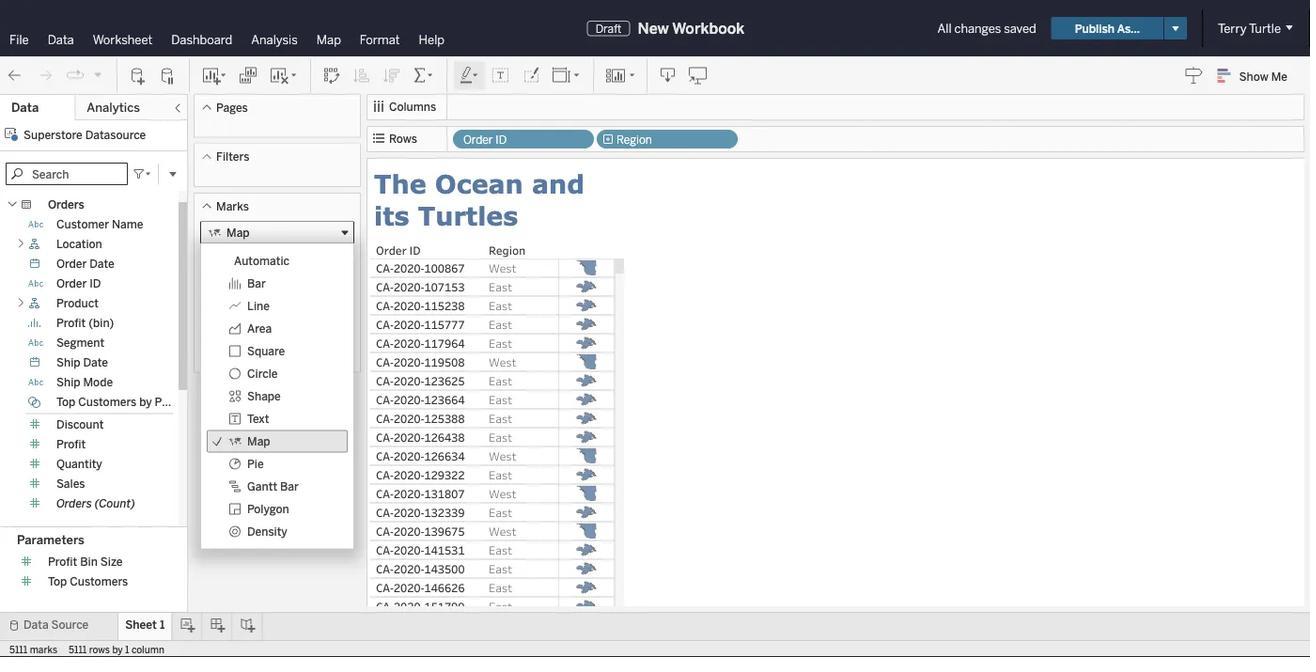 Task type: describe. For each thing, give the bounding box(es) containing it.
download image
[[659, 66, 678, 85]]

top for top customers by profit
[[56, 395, 75, 409]]

analysis
[[251, 32, 298, 47]]

people
[[48, 525, 84, 539]]

clear sheet image
[[269, 66, 299, 85]]

5111 rows by 1 column
[[69, 644, 164, 655]]

5111 for 5111 marks
[[9, 644, 27, 655]]

fit image
[[552, 66, 582, 85]]

gantt bar
[[247, 480, 299, 493]]

location
[[56, 237, 102, 251]]

profit for profit bin size
[[48, 555, 77, 569]]

profit (bin)
[[56, 316, 114, 330]]

by for 1
[[112, 644, 123, 655]]

0 horizontal spatial size
[[100, 555, 123, 569]]

0 vertical spatial bar
[[247, 277, 266, 290]]

swap rows and columns image
[[322, 66, 341, 85]]

0 vertical spatial map
[[317, 32, 341, 47]]

0 vertical spatial order
[[463, 133, 493, 147]]

text
[[247, 412, 269, 426]]

automatic
[[234, 254, 290, 268]]

sort descending image
[[383, 66, 401, 85]]

parameters
[[17, 533, 84, 548]]

sort ascending image
[[353, 66, 371, 85]]

terry turtle
[[1218, 21, 1281, 36]]

area
[[247, 322, 272, 335]]

quantity
[[56, 457, 102, 471]]

draft
[[596, 21, 622, 35]]

help
[[419, 32, 445, 47]]

1 horizontal spatial bar
[[280, 480, 299, 493]]

sheet 1
[[125, 618, 165, 632]]

analytics
[[87, 100, 140, 115]]

date for order date
[[90, 257, 114, 271]]

file
[[9, 32, 29, 47]]

pages
[[216, 101, 248, 114]]

new workbook
[[638, 19, 745, 37]]

name
[[112, 218, 143, 231]]

turtles
[[418, 200, 518, 230]]

highlight image
[[459, 66, 480, 85]]

data source
[[24, 618, 89, 632]]

map button
[[200, 221, 354, 244]]

superstore
[[24, 128, 83, 141]]

new
[[638, 19, 669, 37]]

5111 for 5111 rows by 1 column
[[69, 644, 87, 655]]

Search text field
[[6, 163, 128, 185]]

2 vertical spatial map
[[247, 435, 270, 448]]

workbook
[[672, 19, 745, 37]]

orders for orders
[[48, 198, 84, 212]]

turtle
[[1249, 21, 1281, 36]]

shape
[[247, 389, 281, 403]]

0 vertical spatial 1
[[160, 618, 165, 632]]

product
[[56, 297, 99, 310]]

customer
[[56, 218, 109, 231]]

customers for top customers
[[70, 575, 128, 588]]

rows
[[89, 644, 110, 655]]

customer name
[[56, 218, 143, 231]]

density
[[247, 525, 287, 538]]

show/hide cards image
[[605, 66, 635, 85]]

dashboard
[[171, 32, 232, 47]]

the
[[374, 168, 426, 198]]

collapse image
[[172, 102, 183, 114]]

show mark labels image
[[492, 66, 510, 85]]

segment
[[56, 336, 104, 350]]

the ocean and its turtles
[[374, 168, 594, 230]]

1 vertical spatial order
[[56, 257, 87, 271]]

tooltip
[[261, 330, 294, 343]]

sheet
[[125, 618, 157, 632]]

2 vertical spatial order
[[56, 277, 87, 290]]

tables
[[17, 175, 54, 190]]

show
[[1240, 69, 1269, 83]]

color
[[211, 277, 237, 290]]

1 vertical spatial 1
[[125, 644, 129, 655]]

top customers
[[48, 575, 128, 588]]

profit for profit (bin)
[[56, 316, 86, 330]]

totals image
[[413, 66, 435, 85]]

duplicate image
[[239, 66, 258, 85]]

square
[[247, 344, 285, 358]]



Task type: vqa. For each thing, say whether or not it's contained in the screenshot.
Explore / Samples /
no



Task type: locate. For each thing, give the bounding box(es) containing it.
discount
[[56, 418, 104, 431]]

1 vertical spatial orders
[[56, 497, 92, 510]]

all
[[938, 21, 952, 36]]

marks. press enter to open the view data window.. use arrow keys to navigate data visualization elements. image
[[558, 259, 616, 657]]

map down the "marks"
[[227, 226, 250, 239]]

1 vertical spatial map
[[227, 226, 250, 239]]

0 vertical spatial date
[[90, 257, 114, 271]]

0 vertical spatial customers
[[78, 395, 137, 409]]

sales
[[56, 477, 85, 491]]

list box containing automatic
[[201, 244, 353, 548]]

date down location at the left of the page
[[90, 257, 114, 271]]

ship
[[56, 356, 80, 369], [56, 376, 80, 389]]

order
[[463, 133, 493, 147], [56, 257, 87, 271], [56, 277, 87, 290]]

pie
[[247, 457, 264, 471]]

0 vertical spatial id
[[496, 133, 507, 147]]

map
[[317, 32, 341, 47], [227, 226, 250, 239], [247, 435, 270, 448]]

bar
[[247, 277, 266, 290], [280, 480, 299, 493]]

data up 5111 marks
[[24, 618, 48, 632]]

publish
[[1075, 21, 1115, 35]]

2 5111 from the left
[[69, 644, 87, 655]]

ship for ship date
[[56, 356, 80, 369]]

bar up line
[[247, 277, 266, 290]]

size down automatic
[[267, 277, 287, 290]]

all changes saved
[[938, 21, 1037, 36]]

superstore datasource
[[24, 128, 146, 141]]

0 vertical spatial by
[[139, 395, 152, 409]]

ship date
[[56, 356, 108, 369]]

filters
[[216, 150, 249, 164]]

1 horizontal spatial 5111
[[69, 644, 87, 655]]

publish as... button
[[1052, 17, 1164, 39]]

order id up product
[[56, 277, 101, 290]]

1 horizontal spatial 1
[[160, 618, 165, 632]]

0 vertical spatial order id
[[463, 133, 507, 147]]

date up mode
[[83, 356, 108, 369]]

datasource
[[85, 128, 146, 141]]

order down location at the left of the page
[[56, 257, 87, 271]]

map inside popup button
[[227, 226, 250, 239]]

by for profit
[[139, 395, 152, 409]]

polygon
[[247, 502, 289, 516]]

list box
[[201, 244, 353, 548]]

ocean
[[435, 168, 523, 198]]

1
[[160, 618, 165, 632], [125, 644, 129, 655]]

format
[[360, 32, 400, 47]]

2 vertical spatial data
[[24, 618, 48, 632]]

line
[[247, 299, 270, 313]]

1 vertical spatial customers
[[70, 575, 128, 588]]

worksheet
[[93, 32, 153, 47]]

bar right the gantt in the left of the page
[[280, 480, 299, 493]]

data
[[48, 32, 74, 47], [11, 100, 39, 115], [24, 618, 48, 632]]

ship down segment
[[56, 356, 80, 369]]

(bin)
[[89, 316, 114, 330]]

redo image
[[36, 66, 55, 85]]

publish as...
[[1075, 21, 1140, 35]]

0 horizontal spatial 1
[[125, 644, 129, 655]]

top
[[56, 395, 75, 409], [48, 575, 67, 588]]

5111
[[9, 644, 27, 655], [69, 644, 87, 655]]

ship down ship date
[[56, 376, 80, 389]]

1 5111 from the left
[[9, 644, 27, 655]]

replay animation image
[[66, 66, 85, 85]]

region
[[617, 133, 652, 147]]

date
[[90, 257, 114, 271], [83, 356, 108, 369]]

its
[[374, 200, 409, 230]]

2 ship from the top
[[56, 376, 80, 389]]

map down text
[[247, 435, 270, 448]]

data up replay animation image in the left of the page
[[48, 32, 74, 47]]

format workbook image
[[522, 66, 541, 85]]

new data source image
[[129, 66, 148, 85]]

publish your workbook to edit in tableau desktop image
[[689, 66, 708, 85]]

order up the ocean
[[463, 133, 493, 147]]

1 vertical spatial by
[[112, 644, 123, 655]]

0 vertical spatial size
[[267, 277, 287, 290]]

mode
[[83, 376, 113, 389]]

1 horizontal spatial id
[[496, 133, 507, 147]]

1 vertical spatial size
[[100, 555, 123, 569]]

new worksheet image
[[201, 66, 227, 85]]

0 horizontal spatial bar
[[247, 277, 266, 290]]

top down profit bin size
[[48, 575, 67, 588]]

ship for ship mode
[[56, 376, 80, 389]]

me
[[1272, 69, 1288, 83]]

top for top customers
[[48, 575, 67, 588]]

0 horizontal spatial 5111
[[9, 644, 27, 655]]

5111 left "marks"
[[9, 644, 27, 655]]

column
[[131, 644, 164, 655]]

detail
[[210, 330, 238, 343]]

1 vertical spatial data
[[11, 100, 39, 115]]

circle
[[247, 367, 278, 380]]

profit
[[56, 316, 86, 330], [155, 395, 184, 409], [56, 438, 86, 451], [48, 555, 77, 569]]

orders up customer
[[48, 198, 84, 212]]

1 vertical spatial date
[[83, 356, 108, 369]]

0 horizontal spatial by
[[112, 644, 123, 655]]

pause auto updates image
[[159, 66, 178, 85]]

0 vertical spatial orders
[[48, 198, 84, 212]]

rows
[[389, 132, 417, 146]]

orders
[[48, 198, 84, 212], [56, 497, 92, 510]]

undo image
[[6, 66, 24, 85]]

replay animation image
[[92, 69, 103, 80]]

data down undo icon
[[11, 100, 39, 115]]

orders (count)
[[56, 497, 135, 510]]

top up discount
[[56, 395, 75, 409]]

bin
[[80, 555, 98, 569]]

customers down mode
[[78, 395, 137, 409]]

0 horizontal spatial id
[[90, 277, 101, 290]]

order up product
[[56, 277, 87, 290]]

marks
[[216, 199, 249, 213]]

customers
[[78, 395, 137, 409], [70, 575, 128, 588]]

order id up the ocean
[[463, 133, 507, 147]]

date for ship date
[[83, 356, 108, 369]]

saved
[[1004, 21, 1037, 36]]

as...
[[1117, 21, 1140, 35]]

show me
[[1240, 69, 1288, 83]]

1 left column
[[125, 644, 129, 655]]

1 vertical spatial top
[[48, 575, 67, 588]]

source
[[51, 618, 89, 632]]

map up swap rows and columns image
[[317, 32, 341, 47]]

0 vertical spatial top
[[56, 395, 75, 409]]

1 horizontal spatial size
[[267, 277, 287, 290]]

orders for orders (count)
[[56, 497, 92, 510]]

id
[[496, 133, 507, 147], [90, 277, 101, 290]]

profit for profit
[[56, 438, 86, 451]]

id up the ocean
[[496, 133, 507, 147]]

marks
[[30, 644, 57, 655]]

1 horizontal spatial by
[[139, 395, 152, 409]]

profit bin size
[[48, 555, 123, 569]]

1 ship from the top
[[56, 356, 80, 369]]

0 horizontal spatial order id
[[56, 277, 101, 290]]

1 vertical spatial ship
[[56, 376, 80, 389]]

top customers by profit
[[56, 395, 184, 409]]

customers for top customers by profit
[[78, 395, 137, 409]]

5111 left rows
[[69, 644, 87, 655]]

1 vertical spatial bar
[[280, 480, 299, 493]]

columns
[[389, 100, 436, 114]]

by
[[139, 395, 152, 409], [112, 644, 123, 655]]

terry
[[1218, 21, 1247, 36]]

1 vertical spatial id
[[90, 277, 101, 290]]

size right 'bin'
[[100, 555, 123, 569]]

1 horizontal spatial order id
[[463, 133, 507, 147]]

(count)
[[95, 497, 135, 510]]

changes
[[955, 21, 1001, 36]]

show me button
[[1209, 61, 1305, 90]]

and
[[532, 168, 585, 198]]

ship mode
[[56, 376, 113, 389]]

order id
[[463, 133, 507, 147], [56, 277, 101, 290]]

id down order date
[[90, 277, 101, 290]]

0 vertical spatial ship
[[56, 356, 80, 369]]

order date
[[56, 257, 114, 271]]

0 vertical spatial data
[[48, 32, 74, 47]]

size
[[267, 277, 287, 290], [100, 555, 123, 569]]

5111 marks
[[9, 644, 57, 655]]

gantt
[[247, 480, 277, 493]]

data guide image
[[1185, 66, 1204, 85]]

1 right sheet
[[160, 618, 165, 632]]

customers down 'bin'
[[70, 575, 128, 588]]

orders down sales
[[56, 497, 92, 510]]

1 vertical spatial order id
[[56, 277, 101, 290]]



